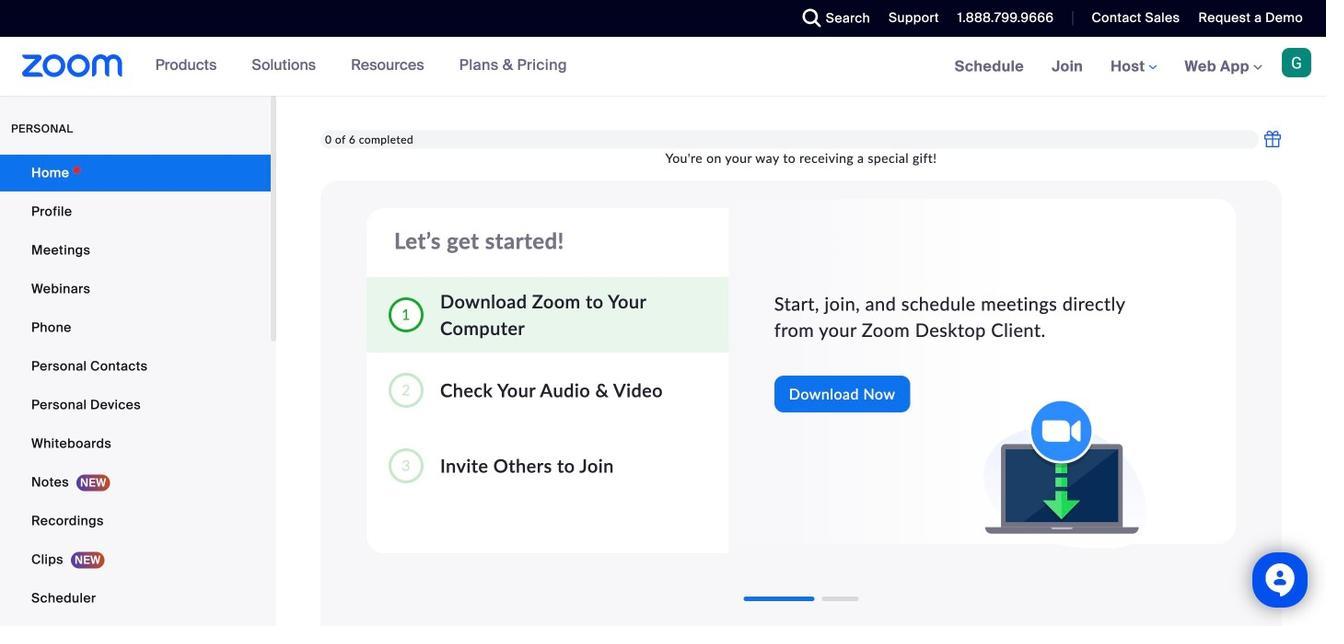 Task type: vqa. For each thing, say whether or not it's contained in the screenshot.
"Personal Menu" 'menu'
yes



Task type: describe. For each thing, give the bounding box(es) containing it.
personal menu menu
[[0, 155, 271, 627]]



Task type: locate. For each thing, give the bounding box(es) containing it.
banner
[[0, 37, 1327, 97]]

profile picture image
[[1283, 48, 1312, 77]]

meetings navigation
[[941, 37, 1327, 97]]

product information navigation
[[142, 37, 581, 96]]

zoom logo image
[[22, 54, 123, 77]]



